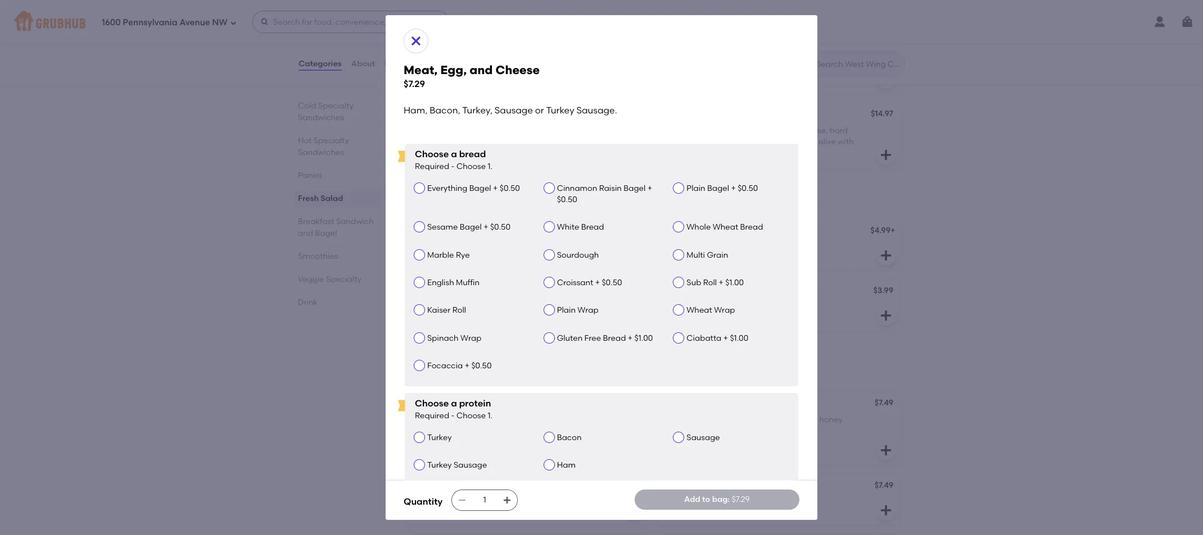 Task type: locate. For each thing, give the bounding box(es) containing it.
1 vertical spatial day
[[440, 482, 456, 492]]

required inside choose a bread required - choose 1.
[[415, 162, 449, 171]]

turkey,
[[462, 105, 492, 116], [464, 303, 490, 313]]

0 vertical spatial bacon,
[[430, 105, 460, 116]]

required for choose a protein
[[415, 411, 449, 421]]

spinach wrap
[[427, 334, 482, 343]]

and
[[470, 63, 493, 77], [526, 193, 549, 207], [681, 227, 697, 236], [298, 229, 313, 238], [455, 287, 471, 297]]

smoothies up veggie at the left bottom of the page
[[298, 252, 338, 261]]

svg image
[[260, 17, 269, 26], [230, 19, 237, 26], [879, 72, 893, 85], [879, 249, 893, 262], [503, 496, 512, 505], [627, 504, 641, 518], [879, 504, 893, 518]]

a up bananas,
[[451, 399, 457, 409]]

1 - from the top
[[451, 162, 455, 171]]

low
[[522, 416, 535, 425], [763, 416, 776, 425], [516, 498, 529, 508]]

or left plain wrap
[[527, 303, 535, 313]]

dressing. down olive,
[[494, 149, 528, 158]]

1 vertical spatial sandwich
[[336, 217, 374, 227]]

1 vertical spatial a
[[451, 399, 457, 409]]

shredded parmesan, house croutons, with romaine lettuce, caesar dressing.
[[413, 43, 531, 76]]

cream down "sub roll + $1.00"
[[706, 303, 733, 313]]

choose down 'bread'
[[457, 162, 486, 171]]

smoothies up bag:
[[707, 482, 747, 492]]

meat, for meat, egg, and cheese
[[413, 287, 435, 297]]

white
[[557, 223, 579, 232]]

sausage. up pepper,
[[577, 105, 617, 116]]

dressing. down parmesan,
[[443, 66, 477, 76]]

0 horizontal spatial blue
[[724, 149, 741, 158]]

bacon, up the "feta"
[[430, 105, 460, 116]]

1 vertical spatial sandwiches
[[298, 148, 344, 157]]

english muffin
[[427, 278, 480, 288]]

banana,
[[683, 416, 715, 425], [711, 498, 743, 508]]

fat inside two bananas, peanutbutter, low fat yogurt, honey.
[[537, 416, 548, 425]]

1 vertical spatial wheat
[[687, 306, 712, 316]]

roll down meat, egg, and cheese
[[452, 306, 466, 316]]

0 vertical spatial protein
[[438, 370, 461, 378]]

1. down school day smoothies
[[488, 411, 493, 421]]

egg, up kaiser roll
[[437, 287, 454, 297]]

0 horizontal spatial $7.29
[[404, 79, 425, 89]]

1 vertical spatial turkey,
[[464, 303, 490, 313]]

and inside "tab"
[[298, 229, 313, 238]]

meat, down shredded
[[404, 63, 438, 77]]

honey. for one banana, blueberries, low fat yogurt, honey.
[[819, 416, 844, 425]]

protein inside the choose a protein required - choose 1.
[[459, 399, 491, 409]]

2 horizontal spatial $7.29
[[732, 495, 750, 505]]

ham, bacon, turkey, sausage or turkey sausage.
[[404, 105, 617, 116], [413, 303, 598, 313]]

romaine
[[786, 43, 818, 53], [468, 55, 500, 64], [534, 137, 566, 147]]

$7.29 up gluten free bread + $1.00 on the bottom of the page
[[620, 286, 639, 296]]

plain up the whole
[[687, 184, 705, 193]]

0 horizontal spatial hard
[[463, 126, 481, 135]]

bagel with cream cheese down "sub roll + $1.00"
[[665, 303, 764, 313]]

ham,
[[404, 105, 427, 116], [413, 303, 433, 313]]

1 vertical spatial plain
[[557, 306, 576, 316]]

breakfast up sesame
[[404, 193, 462, 207]]

honey.
[[819, 416, 844, 425], [441, 427, 466, 437], [572, 498, 597, 508], [791, 498, 816, 508]]

a for bread
[[451, 149, 457, 160]]

meat, up kaiser
[[413, 287, 435, 297]]

sausage up the egg,
[[495, 105, 533, 116]]

specialty right the hot
[[314, 136, 349, 146]]

low inside two bananas, peanutbutter, low fat yogurt, honey.
[[522, 416, 535, 425]]

bagel up wheat wrap
[[665, 287, 687, 297]]

1 vertical spatial required
[[415, 411, 449, 421]]

1 vertical spatial sausage.
[[563, 303, 598, 313]]

smoothies
[[298, 252, 338, 261], [404, 354, 466, 368], [458, 400, 499, 409], [458, 482, 498, 492], [707, 482, 747, 492]]

plain up gluten
[[557, 306, 576, 316]]

juice, right orange
[[494, 498, 514, 508]]

1 horizontal spatial romaine
[[534, 137, 566, 147]]

1 horizontal spatial $7.29
[[620, 286, 639, 296]]

2 bagel with cream cheese from the top
[[665, 303, 764, 313]]

0 vertical spatial caesar
[[413, 27, 441, 37]]

2 a from the top
[[451, 399, 457, 409]]

banana, right one
[[683, 416, 715, 425]]

required down school
[[415, 411, 449, 421]]

0 horizontal spatial roll
[[452, 306, 466, 316]]

banana, for blueberries,
[[711, 498, 743, 508]]

0 vertical spatial romaine
[[786, 43, 818, 53]]

bagel up white
[[552, 193, 586, 207]]

greek salad
[[413, 110, 460, 120]]

bagel inside the cinnamon raisin bagel + $0.50
[[624, 184, 646, 193]]

- down vinaigrette
[[451, 162, 455, 171]]

blue
[[780, 126, 797, 135], [724, 149, 741, 158]]

sausage
[[495, 105, 533, 116], [492, 303, 525, 313], [687, 434, 720, 443], [454, 461, 487, 471]]

breakfast down fresh salad
[[298, 217, 334, 227]]

1 vertical spatial cream
[[706, 303, 733, 313]]

1 caesar from the top
[[413, 27, 441, 37]]

salad right fresh
[[321, 194, 343, 204]]

1 vertical spatial caesar
[[413, 66, 441, 76]]

0 horizontal spatial dressing.
[[443, 66, 477, 76]]

1 horizontal spatial tomato,
[[747, 137, 777, 147]]

hard
[[463, 126, 481, 135], [830, 126, 848, 135]]

cheese, up olive
[[799, 126, 828, 135]]

dressing. right cheese in the right of the page
[[772, 149, 806, 158]]

2 juice, from the left
[[769, 498, 789, 508]]

1 vertical spatial -
[[451, 411, 455, 421]]

add to bag: $7.29
[[684, 495, 750, 505]]

reviews button
[[384, 44, 417, 84]]

0 vertical spatial required
[[415, 162, 449, 171]]

tomato, inside feta cheese, hard boiled egg, tomato, red pepper, cucumber, kalamata olive, with romaine lettuce, balsamic vinaigrette dressing.
[[527, 126, 558, 135]]

0 horizontal spatial juice,
[[494, 498, 514, 508]]

0 vertical spatial turkey,
[[462, 105, 492, 116]]

0 vertical spatial egg,
[[440, 63, 467, 77]]

low for juice,
[[516, 498, 529, 508]]

1. inside the choose a protein required - choose 1.
[[488, 411, 493, 421]]

0 vertical spatial day
[[441, 400, 456, 409]]

wrap
[[578, 306, 599, 316], [714, 306, 735, 316], [460, 334, 482, 343]]

2 - from the top
[[451, 411, 455, 421]]

ham, bacon, turkey, sausage or turkey sausage. down muffin
[[413, 303, 598, 313]]

specialty for cold specialty sandwiches
[[318, 101, 354, 111]]

spinach
[[427, 334, 459, 343]]

yogurt, for two bananas, peanutbutter, low fat yogurt, honey.
[[413, 427, 439, 437]]

plain for plain wrap
[[557, 306, 576, 316]]

0 horizontal spatial kalamata
[[455, 137, 493, 147]]

with
[[768, 43, 784, 53], [450, 55, 466, 64], [517, 137, 533, 147], [838, 137, 854, 147], [689, 287, 705, 297], [688, 303, 704, 313]]

$3.99
[[873, 286, 893, 296]]

plain for plain bagel + $0.50
[[687, 184, 705, 193]]

0 horizontal spatial tomato,
[[527, 126, 558, 135]]

lettuce, inside tomato, carrot, cucumber, with romaine lettuce, balsamic vinaigrette.
[[820, 43, 848, 53]]

drink
[[298, 298, 318, 308]]

1 hard from the left
[[463, 126, 481, 135]]

day for school
[[441, 400, 456, 409]]

salad inside tab
[[321, 194, 343, 204]]

1 kalamata from the left
[[455, 137, 493, 147]]

with inside feta cheese, hard boiled egg, tomato, red pepper, cucumber, kalamata olive, with romaine lettuce, balsamic vinaigrette dressing.
[[517, 137, 533, 147]]

svg image
[[1181, 15, 1194, 29], [409, 34, 423, 48], [879, 148, 893, 162], [879, 309, 893, 323], [879, 444, 893, 458], [458, 496, 467, 505]]

specialty
[[318, 101, 354, 111], [314, 136, 349, 146], [326, 275, 362, 284]]

1 sandwiches from the top
[[298, 113, 344, 123]]

whole
[[687, 223, 711, 232]]

1 a from the top
[[451, 149, 457, 160]]

0 vertical spatial a
[[451, 149, 457, 160]]

1 vertical spatial banana,
[[711, 498, 743, 508]]

for
[[463, 370, 472, 378]]

2 sandwiches from the top
[[298, 148, 344, 157]]

ham
[[557, 461, 576, 471]]

1 vertical spatial boiled
[[665, 137, 688, 147]]

1 horizontal spatial yogurt,
[[543, 498, 570, 508]]

sandwiches down cold
[[298, 113, 344, 123]]

kalamata left olive
[[779, 137, 817, 147]]

1 horizontal spatial cheese,
[[799, 126, 828, 135]]

focaccia + $0.50
[[427, 362, 492, 371]]

-
[[451, 162, 455, 171], [451, 411, 455, 421]]

cream up wheat wrap
[[707, 287, 734, 297]]

1 vertical spatial ham,
[[413, 303, 433, 313]]

fat
[[537, 416, 548, 425], [778, 416, 789, 425], [531, 498, 542, 508]]

1 juice, from the left
[[494, 498, 514, 508]]

cucumber, up balsamic
[[413, 137, 454, 147]]

a inside the choose a protein required - choose 1.
[[451, 399, 457, 409]]

bagel up the 'smoothies' tab
[[315, 229, 337, 238]]

0 vertical spatial blue
[[780, 126, 797, 135]]

1 vertical spatial blue
[[724, 149, 741, 158]]

1 horizontal spatial wrap
[[578, 306, 599, 316]]

smoothies inside smoothies add whey protein for an additional charge.
[[404, 354, 466, 368]]

0 vertical spatial banana,
[[683, 416, 715, 425]]

and inside meat, egg, and cheese $7.29
[[470, 63, 493, 77]]

caesar down croutons,
[[413, 66, 441, 76]]

bread for whole wheat bread
[[740, 223, 763, 232]]

ciabatta
[[687, 334, 722, 343]]

- inside the choose a protein required - choose 1.
[[451, 411, 455, 421]]

cheese inside meat, egg, and cheese $7.29
[[496, 63, 540, 77]]

1 vertical spatial breakfast sandwich and bagel
[[298, 217, 374, 238]]

wrap up ciabatta + $1.00
[[714, 306, 735, 316]]

protein up two bananas, peanutbutter, low fat yogurt, honey.
[[459, 399, 491, 409]]

boiled inside grilled chicken breast, bacon, blue cheese, hard boiled ege. avocado, tomato, kalamata olive with romain lettuce, blue cheese dressing.
[[665, 137, 688, 147]]

1 horizontal spatial wheat
[[713, 223, 738, 232]]

2 vertical spatial yogurt,
[[543, 498, 570, 508]]

0 vertical spatial add
[[404, 370, 417, 378]]

smoothies up orange
[[458, 482, 498, 492]]

cold specialty sandwiches tab
[[298, 100, 377, 124]]

ciabatta + $1.00
[[687, 334, 749, 343]]

bread right free
[[603, 334, 626, 343]]

choose up two
[[415, 399, 449, 409]]

lettuce, inside shredded parmesan, house croutons, with romaine lettuce, caesar dressing.
[[502, 55, 531, 64]]

dressing. inside feta cheese, hard boiled egg, tomato, red pepper, cucumber, kalamata olive, with romaine lettuce, balsamic vinaigrette dressing.
[[494, 149, 528, 158]]

lettuce, up search west wing cafe - penn ave search field
[[820, 43, 848, 53]]

hot specialty sandwiches
[[298, 136, 349, 157]]

1.
[[488, 162, 493, 171], [488, 411, 493, 421]]

0 vertical spatial roll
[[703, 278, 717, 288]]

ham, down the english
[[413, 303, 433, 313]]

specialty inside cold specialty sandwiches
[[318, 101, 354, 111]]

or up feta cheese, hard boiled egg, tomato, red pepper, cucumber, kalamata olive, with romaine lettuce, balsamic vinaigrette dressing.
[[535, 105, 544, 116]]

1 vertical spatial bacon,
[[435, 303, 462, 313]]

croissant + $0.50
[[557, 278, 622, 288]]

- for bread
[[451, 162, 455, 171]]

blueberries,
[[717, 416, 762, 425]]

0 horizontal spatial add
[[404, 370, 417, 378]]

2 horizontal spatial wrap
[[714, 306, 735, 316]]

0 vertical spatial plain
[[687, 184, 705, 193]]

1 vertical spatial roll
[[452, 306, 466, 316]]

hard up olive
[[830, 126, 848, 135]]

fat down charge.
[[537, 416, 548, 425]]

lettuce, down pepper,
[[568, 137, 597, 147]]

2 cheese, from the left
[[799, 126, 828, 135]]

juice, right apple
[[769, 498, 789, 508]]

low right "blueberries,"
[[763, 416, 776, 425]]

bacon, down meat, egg, and cheese
[[435, 303, 462, 313]]

1 horizontal spatial cucumber,
[[725, 43, 766, 53]]

2 caesar from the top
[[413, 66, 441, 76]]

panini tab
[[298, 170, 377, 182]]

and right the english
[[455, 287, 471, 297]]

bacon
[[557, 434, 582, 443]]

egg, inside meat, egg, and cheese $7.29
[[440, 63, 467, 77]]

2 kalamata from the left
[[779, 137, 817, 147]]

red
[[560, 126, 572, 135]]

bagel right the everything
[[469, 184, 491, 193]]

fresh salad
[[298, 194, 343, 204]]

egg for egg and cheese
[[665, 227, 680, 236]]

1 horizontal spatial dressing.
[[494, 149, 528, 158]]

$0.50 inside the cinnamon raisin bagel + $0.50
[[557, 195, 577, 205]]

$7.29 right bag:
[[732, 495, 750, 505]]

0 horizontal spatial breakfast
[[298, 217, 334, 227]]

0 vertical spatial cucumber,
[[725, 43, 766, 53]]

tomato,
[[527, 126, 558, 135], [747, 137, 777, 147]]

egg,
[[440, 63, 467, 77], [437, 287, 454, 297]]

$7.49 for strawberries, orange juice, low fat yogurt, honey.
[[623, 481, 642, 491]]

1 bagel with cream cheese from the top
[[665, 287, 765, 297]]

strawberries,
[[413, 498, 463, 508]]

sandwiches down the hot
[[298, 148, 344, 157]]

0 horizontal spatial cucumber,
[[413, 137, 454, 147]]

1 egg from the left
[[413, 227, 428, 236]]

honey. inside two bananas, peanutbutter, low fat yogurt, honey.
[[441, 427, 466, 437]]

1 horizontal spatial blue
[[780, 126, 797, 135]]

bananas,
[[430, 416, 466, 425]]

add inside smoothies add whey protein for an additional charge.
[[404, 370, 417, 378]]

0 vertical spatial sausage.
[[577, 105, 617, 116]]

a inside choose a bread required - choose 1.
[[451, 149, 457, 160]]

plain wrap
[[557, 306, 599, 316]]

wheat
[[713, 223, 738, 232], [687, 306, 712, 316]]

day for happy
[[440, 482, 456, 492]]

0 horizontal spatial boiled
[[483, 126, 507, 135]]

sausage.
[[577, 105, 617, 116], [563, 303, 598, 313]]

wrap down croissant + $0.50
[[578, 306, 599, 316]]

- inside choose a bread required - choose 1.
[[451, 162, 455, 171]]

1 vertical spatial 1.
[[488, 411, 493, 421]]

1 horizontal spatial kalamata
[[779, 137, 817, 147]]

specialty for veggie specialty
[[326, 275, 362, 284]]

dressing. inside shredded parmesan, house croutons, with romaine lettuce, caesar dressing.
[[443, 66, 477, 76]]

1 vertical spatial bagel with cream cheese
[[665, 303, 764, 313]]

hot specialty sandwiches tab
[[298, 135, 377, 159]]

main navigation navigation
[[0, 0, 1203, 44]]

lettuce, inside grilled chicken breast, bacon, blue cheese, hard boiled ege. avocado, tomato, kalamata olive with romain lettuce, blue cheese dressing.
[[694, 149, 722, 158]]

roll right sub
[[703, 278, 717, 288]]

1 vertical spatial specialty
[[314, 136, 349, 146]]

meat, inside meat, egg, and cheese $7.29
[[404, 63, 438, 77]]

bread right white
[[581, 223, 604, 232]]

turkey sausage
[[427, 461, 487, 471]]

low right input item quantity number field
[[516, 498, 529, 508]]

1 vertical spatial salad
[[438, 110, 460, 120]]

0 vertical spatial ham,
[[404, 105, 427, 116]]

$1.00 down grain
[[725, 278, 744, 288]]

kaiser
[[427, 306, 451, 316]]

sandwich down fresh salad tab
[[336, 217, 374, 227]]

egg left the whole
[[665, 227, 680, 236]]

cheese
[[496, 63, 540, 77], [699, 227, 728, 236], [473, 287, 502, 297], [736, 287, 765, 297], [735, 303, 764, 313]]

0 horizontal spatial wrap
[[460, 334, 482, 343]]

breakfast sandwich and bagel up the 'smoothies' tab
[[298, 217, 374, 238]]

salad for cheese,
[[438, 110, 460, 120]]

0 vertical spatial $7.29
[[404, 79, 425, 89]]

required inside the choose a protein required - choose 1.
[[415, 411, 449, 421]]

specialty inside hot specialty sandwiches
[[314, 136, 349, 146]]

smoothies tab
[[298, 251, 377, 263]]

caesar salad
[[413, 27, 465, 37]]

1. for bread
[[488, 162, 493, 171]]

$7.49 for blueberries, banana, apple juice, honey.
[[875, 481, 893, 491]]

lettuce, inside feta cheese, hard boiled egg, tomato, red pepper, cucumber, kalamata olive, with romaine lettuce, balsamic vinaigrette dressing.
[[568, 137, 597, 147]]

everything
[[427, 184, 467, 193]]

specialty up drink tab
[[326, 275, 362, 284]]

2 vertical spatial specialty
[[326, 275, 362, 284]]

sandwiches inside cold specialty sandwiches
[[298, 113, 344, 123]]

1 vertical spatial $7.29
[[620, 286, 639, 296]]

raisin
[[599, 184, 622, 193]]

wrap for plain wrap
[[578, 306, 599, 316]]

drink tab
[[298, 297, 377, 309]]

turkey down bananas,
[[427, 434, 452, 443]]

0 vertical spatial wheat
[[713, 223, 738, 232]]

2 1. from the top
[[488, 411, 493, 421]]

1 1. from the top
[[488, 162, 493, 171]]

required down balsamic
[[415, 162, 449, 171]]

2 egg from the left
[[665, 227, 680, 236]]

1 cheese, from the left
[[432, 126, 461, 135]]

fresh salad tab
[[298, 193, 377, 205]]

free
[[585, 334, 601, 343]]

1 vertical spatial cucumber,
[[413, 137, 454, 147]]

meat, egg, and cheese
[[413, 287, 502, 297]]

pepper,
[[574, 126, 604, 135]]

0 vertical spatial bagel with cream cheese
[[665, 287, 765, 297]]

1 horizontal spatial roll
[[703, 278, 717, 288]]

feta cheese, hard boiled egg, tomato, red pepper, cucumber, kalamata olive, with romaine lettuce, balsamic vinaigrette dressing.
[[413, 126, 604, 158]]

categories button
[[298, 44, 342, 84]]

kalamata
[[455, 137, 493, 147], [779, 137, 817, 147]]

kalamata up vinaigrette
[[455, 137, 493, 147]]

1 horizontal spatial plain
[[687, 184, 705, 193]]

0 horizontal spatial egg
[[413, 227, 428, 236]]

1 vertical spatial protein
[[459, 399, 491, 409]]

sandwich inside "tab"
[[336, 217, 374, 227]]

sandwich up sesame bagel + $0.50
[[465, 193, 523, 207]]

$7.29 inside meat, egg, and cheese $7.29
[[404, 79, 425, 89]]

cinnamon raisin bagel + $0.50
[[557, 184, 652, 205]]

wheat up ciabatta
[[687, 306, 712, 316]]

yogurt, inside two bananas, peanutbutter, low fat yogurt, honey.
[[413, 427, 439, 437]]

hard up vinaigrette
[[463, 126, 481, 135]]

breakfast
[[404, 193, 462, 207], [298, 217, 334, 227]]

1 vertical spatial breakfast
[[298, 217, 334, 227]]

1 horizontal spatial breakfast sandwich and bagel
[[404, 193, 586, 207]]

hard inside grilled chicken breast, bacon, blue cheese, hard boiled ege. avocado, tomato, kalamata olive with romain lettuce, blue cheese dressing.
[[830, 126, 848, 135]]

0 vertical spatial ham, bacon, turkey, sausage or turkey sausage.
[[404, 105, 617, 116]]

bacon,
[[430, 105, 460, 116], [435, 303, 462, 313]]

0 horizontal spatial plain
[[557, 306, 576, 316]]

with inside shredded parmesan, house croutons, with romaine lettuce, caesar dressing.
[[450, 55, 466, 64]]

lettuce, down house
[[502, 55, 531, 64]]

about button
[[351, 44, 376, 84]]

bagel right the raisin
[[624, 184, 646, 193]]

1 horizontal spatial breakfast
[[404, 193, 462, 207]]

croutons,
[[413, 55, 448, 64]]

cheese, down greek salad
[[432, 126, 461, 135]]

cold specialty sandwiches
[[298, 101, 354, 123]]

and down parmesan,
[[470, 63, 493, 77]]

egg up marble
[[413, 227, 428, 236]]

boiled down grilled
[[665, 137, 688, 147]]

balsamic
[[665, 55, 700, 64]]

protein
[[438, 370, 461, 378], [459, 399, 491, 409]]

0 vertical spatial specialty
[[318, 101, 354, 111]]

blue down avocado,
[[724, 149, 741, 158]]

2 required from the top
[[415, 411, 449, 421]]

1 required from the top
[[415, 162, 449, 171]]

boiled up olive,
[[483, 126, 507, 135]]

a for protein
[[451, 399, 457, 409]]

2 horizontal spatial dressing.
[[772, 149, 806, 158]]

1 vertical spatial romaine
[[468, 55, 500, 64]]

1 horizontal spatial juice,
[[769, 498, 789, 508]]

$7.49 for one banana, blueberries, low fat yogurt, honey.
[[875, 399, 893, 408]]

tomato, left red
[[527, 126, 558, 135]]

ham, up the "feta"
[[404, 105, 427, 116]]

0 vertical spatial sandwich
[[465, 193, 523, 207]]

sandwiches inside hot specialty sandwiches
[[298, 148, 344, 157]]

blueberries, banana, apple juice, honey.
[[665, 498, 816, 508]]

caesar up shredded
[[413, 27, 441, 37]]

bacon,
[[751, 126, 778, 135]]

sesame bagel + $0.50
[[427, 223, 511, 232]]

breakfast sandwich and bagel inside "tab"
[[298, 217, 374, 238]]

salad for parmesan,
[[443, 27, 465, 37]]

1. inside choose a bread required - choose 1.
[[488, 162, 493, 171]]

sausage up happy day smoothies in the left bottom of the page
[[454, 461, 487, 471]]

sub roll + $1.00
[[687, 278, 744, 288]]

fat right input item quantity number field
[[531, 498, 542, 508]]

2 horizontal spatial romaine
[[786, 43, 818, 53]]

1 vertical spatial meat,
[[413, 287, 435, 297]]

1 vertical spatial or
[[527, 303, 535, 313]]

egg inside button
[[413, 227, 428, 236]]

2 vertical spatial romaine
[[534, 137, 566, 147]]

romaine inside shredded parmesan, house croutons, with romaine lettuce, caesar dressing.
[[468, 55, 500, 64]]

boiled inside feta cheese, hard boiled egg, tomato, red pepper, cucumber, kalamata olive, with romaine lettuce, balsamic vinaigrette dressing.
[[483, 126, 507, 135]]

0 vertical spatial tomato,
[[527, 126, 558, 135]]

cucumber, inside tomato, carrot, cucumber, with romaine lettuce, balsamic vinaigrette.
[[725, 43, 766, 53]]

low right the peanutbutter,
[[522, 416, 535, 425]]

0 vertical spatial meat,
[[404, 63, 438, 77]]

roll for sub
[[703, 278, 717, 288]]

bread down plain bagel + $0.50 in the right top of the page
[[740, 223, 763, 232]]

2 hard from the left
[[830, 126, 848, 135]]

0 horizontal spatial breakfast sandwich and bagel
[[298, 217, 374, 238]]

tomato, down bacon,
[[747, 137, 777, 147]]

1. down vinaigrette
[[488, 162, 493, 171]]

turkey down croissant
[[537, 303, 561, 313]]

with inside tomato, carrot, cucumber, with romaine lettuce, balsamic vinaigrette.
[[768, 43, 784, 53]]

0 vertical spatial boiled
[[483, 126, 507, 135]]



Task type: describe. For each thing, give the bounding box(es) containing it.
hard inside feta cheese, hard boiled egg, tomato, red pepper, cucumber, kalamata olive, with romaine lettuce, balsamic vinaigrette dressing.
[[463, 126, 481, 135]]

caesar inside shredded parmesan, house croutons, with romaine lettuce, caesar dressing.
[[413, 66, 441, 76]]

parmesan,
[[452, 43, 493, 53]]

kalamata inside feta cheese, hard boiled egg, tomato, red pepper, cucumber, kalamata olive, with romaine lettuce, balsamic vinaigrette dressing.
[[455, 137, 493, 147]]

wrap for spinach wrap
[[460, 334, 482, 343]]

one
[[665, 416, 681, 425]]

breakfast inside "tab"
[[298, 217, 334, 227]]

strawberries, orange juice, low fat yogurt, honey.
[[413, 498, 597, 508]]

veggie specialty
[[298, 275, 362, 284]]

bagel up whole wheat bread
[[707, 184, 729, 193]]

smoothies for blue
[[707, 482, 747, 492]]

1 vertical spatial add
[[684, 495, 700, 505]]

with inside grilled chicken breast, bacon, blue cheese, hard boiled ege. avocado, tomato, kalamata olive with romain lettuce, blue cheese dressing.
[[838, 137, 854, 147]]

low for peanutbutter,
[[522, 416, 535, 425]]

school
[[413, 400, 439, 409]]

yogurt, for strawberries, orange juice, low fat yogurt, honey.
[[543, 498, 570, 508]]

+ inside the cinnamon raisin bagel + $0.50
[[648, 184, 652, 193]]

fat for blueberries,
[[778, 416, 789, 425]]

peanutbutter,
[[468, 416, 520, 425]]

bread for gluten free bread + $1.00
[[603, 334, 626, 343]]

wrap for wheat wrap
[[714, 306, 735, 316]]

roll for kaiser
[[452, 306, 466, 316]]

gluten free bread + $1.00
[[557, 334, 653, 343]]

english
[[427, 278, 454, 288]]

school day smoothies
[[413, 400, 499, 409]]

$4.99 +
[[871, 226, 895, 235]]

whole wheat bread
[[687, 223, 763, 232]]

to
[[702, 495, 710, 505]]

1600
[[102, 17, 121, 27]]

shredded
[[413, 43, 450, 53]]

romain
[[665, 149, 692, 158]]

multi
[[687, 251, 705, 260]]

egg, for meat, egg, and cheese $7.29
[[440, 63, 467, 77]]

romaine inside tomato, carrot, cucumber, with romaine lettuce, balsamic vinaigrette.
[[786, 43, 818, 53]]

tomato, carrot, cucumber, with romaine lettuce, balsamic vinaigrette.
[[665, 43, 848, 64]]

smoothies inside tab
[[298, 252, 338, 261]]

bagel right sesame
[[460, 223, 482, 232]]

fat for peanutbutter,
[[537, 416, 548, 425]]

fat for juice,
[[531, 498, 542, 508]]

breast,
[[723, 126, 750, 135]]

cucumber, inside feta cheese, hard boiled egg, tomato, red pepper, cucumber, kalamata olive, with romaine lettuce, balsamic vinaigrette dressing.
[[413, 137, 454, 147]]

dressing. inside grilled chicken breast, bacon, blue cheese, hard boiled ege. avocado, tomato, kalamata olive with romain lettuce, blue cheese dressing.
[[772, 149, 806, 158]]

0 vertical spatial cream
[[707, 287, 734, 297]]

two
[[413, 416, 428, 425]]

chicken
[[691, 126, 721, 135]]

two bananas, peanutbutter, low fat yogurt, honey.
[[413, 416, 548, 437]]

$1.00 right free
[[634, 334, 653, 343]]

$14.97
[[871, 109, 893, 118]]

olive
[[819, 137, 836, 147]]

required for choose a bread
[[415, 162, 449, 171]]

plain bagel + $0.50
[[687, 184, 758, 193]]

meat, for meat, egg, and cheese $7.29
[[404, 63, 438, 77]]

sandwiches for hot
[[298, 148, 344, 157]]

honey. for two bananas, peanutbutter, low fat yogurt, honey.
[[441, 427, 466, 437]]

multi grain
[[687, 251, 728, 260]]

smoothies for school
[[458, 400, 499, 409]]

1600 pennsylvania avenue nw
[[102, 17, 228, 27]]

grilled
[[665, 126, 690, 135]]

egg, for meat, egg, and cheese
[[437, 287, 454, 297]]

muffin
[[456, 278, 480, 288]]

sausage down meat, egg, and cheese
[[492, 303, 525, 313]]

romaine inside feta cheese, hard boiled egg, tomato, red pepper, cucumber, kalamata olive, with romaine lettuce, balsamic vinaigrette dressing.
[[534, 137, 566, 147]]

turkey up happy
[[427, 461, 452, 471]]

orange
[[465, 498, 492, 508]]

tomato, inside grilled chicken breast, bacon, blue cheese, hard boiled ege. avocado, tomato, kalamata olive with romain lettuce, blue cheese dressing.
[[747, 137, 777, 147]]

1 vertical spatial ham, bacon, turkey, sausage or turkey sausage.
[[413, 303, 598, 313]]

about
[[351, 59, 375, 69]]

specialty for hot specialty sandwiches
[[314, 136, 349, 146]]

feta
[[413, 126, 430, 135]]

sesame
[[427, 223, 458, 232]]

one banana, blueberries, low fat yogurt, honey.
[[665, 416, 844, 425]]

fresh
[[298, 194, 319, 204]]

kalamata inside grilled chicken breast, bacon, blue cheese, hard boiled ege. avocado, tomato, kalamata olive with romain lettuce, blue cheese dressing.
[[779, 137, 817, 147]]

banana, for one
[[683, 416, 715, 425]]

$4.99
[[871, 226, 891, 235]]

bagel left wheat wrap
[[665, 303, 687, 313]]

cheese, inside grilled chicken breast, bacon, blue cheese, hard boiled ege. avocado, tomato, kalamata olive with romain lettuce, blue cheese dressing.
[[799, 126, 828, 135]]

avocado,
[[709, 137, 745, 147]]

$1.00 right ciabatta
[[730, 334, 749, 343]]

1. for protein
[[488, 411, 493, 421]]

carrot,
[[698, 43, 723, 53]]

avenue
[[179, 17, 210, 27]]

vinaigrette.
[[702, 55, 745, 64]]

wheat wrap
[[687, 306, 735, 316]]

sourdough
[[557, 251, 599, 260]]

pennsylvania
[[123, 17, 177, 27]]

choose down school day smoothies
[[457, 411, 486, 421]]

bag:
[[712, 495, 730, 505]]

choose a bread required - choose 1.
[[415, 149, 493, 171]]

blueberries,
[[665, 498, 709, 508]]

happy day smoothies
[[413, 482, 498, 492]]

ege.
[[690, 137, 707, 147]]

Input item quantity number field
[[472, 491, 497, 511]]

moon
[[683, 482, 705, 492]]

egg for egg
[[413, 227, 428, 236]]

egg button
[[406, 220, 649, 270]]

sandwiches for cold
[[298, 113, 344, 123]]

veggie specialty tab
[[298, 274, 377, 286]]

choose down the "feta"
[[415, 149, 449, 160]]

protein inside smoothies add whey protein for an additional charge.
[[438, 370, 461, 378]]

choose a protein required - choose 1.
[[415, 399, 493, 421]]

0 vertical spatial or
[[535, 105, 544, 116]]

cheese, inside feta cheese, hard boiled egg, tomato, red pepper, cucumber, kalamata olive, with romaine lettuce, balsamic vinaigrette dressing.
[[432, 126, 461, 135]]

greek
[[413, 110, 436, 120]]

whey
[[419, 370, 436, 378]]

school day smoothies image
[[564, 392, 649, 466]]

kaiser roll
[[427, 306, 466, 316]]

categories
[[299, 59, 342, 69]]

quantity
[[404, 497, 443, 508]]

0 horizontal spatial wheat
[[687, 306, 712, 316]]

svg image inside main navigation "navigation"
[[1181, 15, 1194, 29]]

everything bagel + $0.50
[[427, 184, 520, 193]]

egg,
[[509, 126, 526, 135]]

vinaigrette
[[450, 149, 492, 158]]

house
[[495, 43, 518, 53]]

smoothies add whey protein for an additional charge.
[[404, 354, 544, 378]]

and up multi
[[681, 227, 697, 236]]

grilled chicken breast, bacon, blue cheese, hard boiled ege. avocado, tomato, kalamata olive with romain lettuce, blue cheese dressing.
[[665, 126, 854, 158]]

panini
[[298, 171, 322, 180]]

smoothies for happy
[[458, 482, 498, 492]]

bread
[[459, 149, 486, 160]]

0 vertical spatial breakfast sandwich and bagel
[[404, 193, 586, 207]]

honey. for strawberries, orange juice, low fat yogurt, honey.
[[572, 498, 597, 508]]

turkey up red
[[546, 105, 574, 116]]

nw
[[212, 17, 228, 27]]

Search West Wing Cafe - Penn Ave search field
[[815, 59, 901, 70]]

1 horizontal spatial sandwich
[[465, 193, 523, 207]]

gluten
[[557, 334, 583, 343]]

low for blueberries,
[[763, 416, 776, 425]]

and left cinnamon
[[526, 193, 549, 207]]

apple
[[745, 498, 767, 508]]

white bread
[[557, 223, 604, 232]]

egg and cheese
[[665, 227, 728, 236]]

breakfast sandwich and bagel tab
[[298, 216, 377, 240]]

bagel inside "tab"
[[315, 229, 337, 238]]

yogurt, for one banana, blueberries, low fat yogurt, honey.
[[791, 416, 818, 425]]

tomato,
[[665, 43, 696, 53]]

- for protein
[[451, 411, 455, 421]]

blue moon smoothies
[[665, 482, 747, 492]]

0 vertical spatial breakfast
[[404, 193, 462, 207]]

cold
[[298, 101, 316, 111]]

sausage down "blueberries,"
[[687, 434, 720, 443]]

additional
[[483, 370, 517, 378]]

focaccia
[[427, 362, 463, 371]]

marble rye
[[427, 251, 470, 260]]

charge.
[[518, 370, 544, 378]]



Task type: vqa. For each thing, say whether or not it's contained in the screenshot.
a
yes



